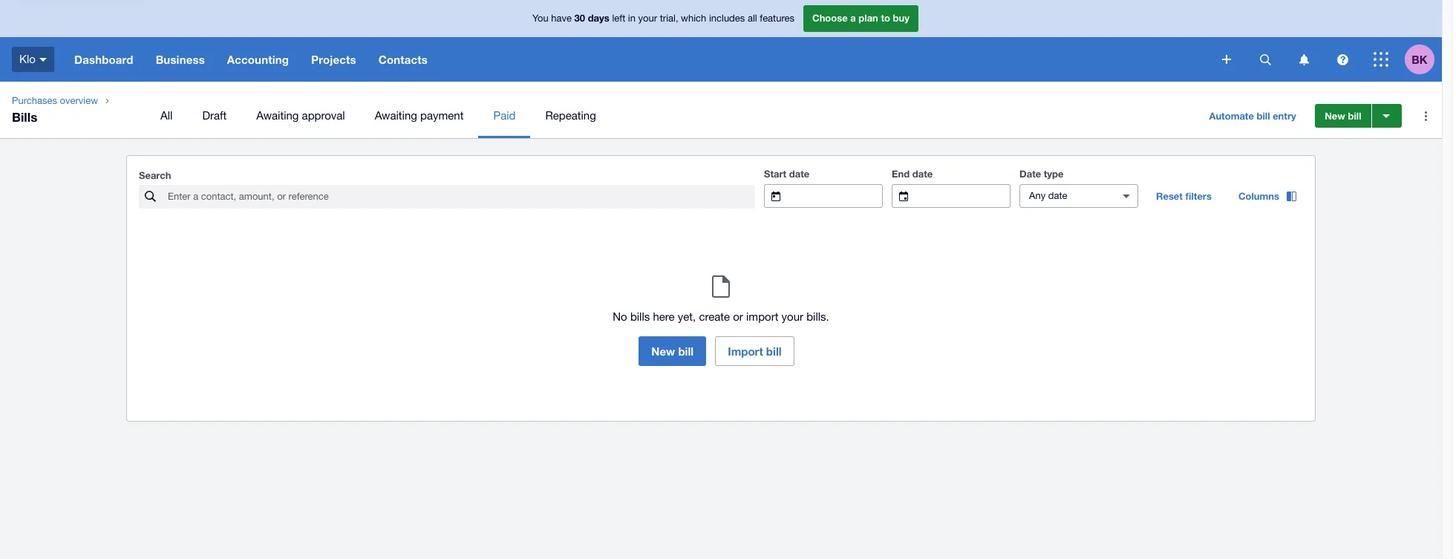 Task type: locate. For each thing, give the bounding box(es) containing it.
start
[[764, 168, 787, 180]]

1 vertical spatial new bill
[[652, 345, 694, 358]]

1 horizontal spatial new
[[1325, 110, 1346, 122]]

0 vertical spatial new bill
[[1325, 110, 1362, 122]]

days
[[588, 12, 610, 24]]

purchases
[[12, 95, 57, 106]]

svg image
[[1374, 52, 1389, 67], [1299, 54, 1309, 65], [1337, 54, 1348, 65], [1222, 55, 1231, 64], [39, 58, 47, 61]]

purchases overview
[[12, 95, 98, 106]]

yet,
[[678, 310, 696, 323]]

0 vertical spatial new bill button
[[1315, 104, 1371, 128]]

bill left entry
[[1257, 110, 1270, 122]]

new right entry
[[1325, 110, 1346, 122]]

new down here
[[652, 345, 675, 358]]

1 date from the left
[[789, 168, 810, 180]]

dashboard link
[[63, 37, 145, 82]]

you have 30 days left in your trial, which includes all features
[[533, 12, 795, 24]]

all link
[[146, 94, 187, 138]]

your inside the you have 30 days left in your trial, which includes all features
[[638, 13, 657, 24]]

bill down yet,
[[678, 345, 694, 358]]

awaiting payment
[[375, 109, 464, 122]]

search
[[139, 169, 171, 181]]

30
[[575, 12, 585, 24]]

1 horizontal spatial your
[[782, 310, 804, 323]]

0 horizontal spatial new
[[652, 345, 675, 358]]

projects
[[311, 53, 356, 66]]

approval
[[302, 109, 345, 122]]

2 awaiting from the left
[[375, 109, 417, 122]]

1 vertical spatial your
[[782, 310, 804, 323]]

draft link
[[187, 94, 242, 138]]

buy
[[893, 12, 910, 24]]

0 horizontal spatial date
[[789, 168, 810, 180]]

navigation
[[63, 37, 1212, 82]]

choose
[[812, 12, 848, 24]]

date
[[789, 168, 810, 180], [913, 168, 933, 180]]

all
[[748, 13, 757, 24]]

type
[[1044, 168, 1064, 180]]

bill inside 'button'
[[766, 345, 782, 358]]

End date field
[[920, 185, 1010, 207]]

Search field
[[166, 186, 755, 208]]

no bills here yet, create or import your bills.
[[613, 310, 829, 323]]

draft
[[202, 109, 227, 122]]

bills navigation
[[0, 82, 1442, 138]]

your
[[638, 13, 657, 24], [782, 310, 804, 323]]

awaiting for awaiting payment
[[375, 109, 417, 122]]

1 horizontal spatial date
[[913, 168, 933, 180]]

reset filters
[[1156, 190, 1212, 202]]

1 horizontal spatial new bill button
[[1315, 104, 1371, 128]]

awaiting left approval at the top of page
[[256, 109, 299, 122]]

to
[[881, 12, 890, 24]]

0 horizontal spatial your
[[638, 13, 657, 24]]

date type
[[1020, 168, 1064, 180]]

new bill
[[1325, 110, 1362, 122], [652, 345, 694, 358]]

awaiting for awaiting approval
[[256, 109, 299, 122]]

your right in at the top left
[[638, 13, 657, 24]]

columns
[[1239, 190, 1280, 202]]

reset filters button
[[1147, 184, 1221, 208]]

awaiting approval
[[256, 109, 345, 122]]

1 horizontal spatial new bill
[[1325, 110, 1362, 122]]

awaiting payment link
[[360, 94, 479, 138]]

0 horizontal spatial new bill button
[[639, 336, 706, 366]]

navigation containing dashboard
[[63, 37, 1212, 82]]

date right start
[[789, 168, 810, 180]]

filters
[[1186, 190, 1212, 202]]

0 vertical spatial your
[[638, 13, 657, 24]]

awaiting left the 'payment' on the top left of the page
[[375, 109, 417, 122]]

import
[[746, 310, 779, 323]]

all
[[160, 109, 173, 122]]

new bill button
[[1315, 104, 1371, 128], [639, 336, 706, 366]]

0 vertical spatial new
[[1325, 110, 1346, 122]]

0 horizontal spatial new bill
[[652, 345, 694, 358]]

new bill right entry
[[1325, 110, 1362, 122]]

1 horizontal spatial awaiting
[[375, 109, 417, 122]]

projects button
[[300, 37, 367, 82]]

bill right import
[[766, 345, 782, 358]]

new bill button right entry
[[1315, 104, 1371, 128]]

new bill inside bills navigation
[[1325, 110, 1362, 122]]

date for start date
[[789, 168, 810, 180]]

0 horizontal spatial awaiting
[[256, 109, 299, 122]]

menu containing all
[[146, 94, 1189, 138]]

2 date from the left
[[913, 168, 933, 180]]

awaiting
[[256, 109, 299, 122], [375, 109, 417, 122]]

accounting button
[[216, 37, 300, 82]]

new inside bills navigation
[[1325, 110, 1346, 122]]

end date
[[892, 168, 933, 180]]

menu
[[146, 94, 1189, 138]]

klo button
[[0, 37, 63, 82]]

new bill button down here
[[639, 336, 706, 366]]

reset
[[1156, 190, 1183, 202]]

your left bills. on the right of the page
[[782, 310, 804, 323]]

dashboard
[[74, 53, 133, 66]]

new
[[1325, 110, 1346, 122], [652, 345, 675, 358]]

banner
[[0, 0, 1442, 82]]

paid
[[493, 109, 516, 122]]

overflow menu image
[[1411, 101, 1441, 131]]

import
[[728, 345, 763, 358]]

you
[[533, 13, 549, 24]]

in
[[628, 13, 636, 24]]

bill
[[1257, 110, 1270, 122], [1348, 110, 1362, 122], [678, 345, 694, 358], [766, 345, 782, 358]]

1 awaiting from the left
[[256, 109, 299, 122]]

date right end
[[913, 168, 933, 180]]

new bill down here
[[652, 345, 694, 358]]

1 vertical spatial new
[[652, 345, 675, 358]]



Task type: describe. For each thing, give the bounding box(es) containing it.
banner containing bk
[[0, 0, 1442, 82]]

contacts
[[379, 53, 428, 66]]

klo
[[19, 53, 36, 65]]

choose a plan to buy
[[812, 12, 910, 24]]

repeating
[[545, 109, 596, 122]]

start date
[[764, 168, 810, 180]]

payment
[[420, 109, 464, 122]]

create
[[699, 310, 730, 323]]

automate bill entry button
[[1201, 104, 1305, 128]]

navigation inside banner
[[63, 37, 1212, 82]]

a
[[851, 12, 856, 24]]

Start date field
[[792, 185, 882, 207]]

which
[[681, 13, 707, 24]]

or
[[733, 310, 743, 323]]

date for end date
[[913, 168, 933, 180]]

features
[[760, 13, 795, 24]]

automate bill entry
[[1209, 110, 1296, 122]]

have
[[551, 13, 572, 24]]

here
[[653, 310, 675, 323]]

trial,
[[660, 13, 678, 24]]

svg image
[[1260, 54, 1271, 65]]

columns button
[[1230, 184, 1306, 208]]

new bill button inside bills navigation
[[1315, 104, 1371, 128]]

bk
[[1412, 52, 1428, 66]]

repeating link
[[531, 94, 611, 138]]

import bill
[[728, 345, 782, 358]]

business
[[156, 53, 205, 66]]

automate
[[1209, 110, 1254, 122]]

bill inside 'popup button'
[[1257, 110, 1270, 122]]

no
[[613, 310, 627, 323]]

overview
[[60, 95, 98, 106]]

end
[[892, 168, 910, 180]]

purchases overview link
[[6, 94, 104, 108]]

1 vertical spatial new bill button
[[639, 336, 706, 366]]

bills.
[[807, 310, 829, 323]]

bills
[[12, 109, 37, 125]]

accounting
[[227, 53, 289, 66]]

business button
[[145, 37, 216, 82]]

bk button
[[1405, 37, 1442, 82]]

left
[[612, 13, 626, 24]]

paid link
[[479, 94, 531, 138]]

date
[[1020, 168, 1041, 180]]

bill right entry
[[1348, 110, 1362, 122]]

bills
[[630, 310, 650, 323]]

menu inside bills navigation
[[146, 94, 1189, 138]]

svg image inside klo popup button
[[39, 58, 47, 61]]

import bill button
[[715, 336, 794, 366]]

contacts button
[[367, 37, 439, 82]]

Date type field
[[1020, 185, 1110, 207]]

entry
[[1273, 110, 1296, 122]]

awaiting approval link
[[242, 94, 360, 138]]

includes
[[709, 13, 745, 24]]

plan
[[859, 12, 878, 24]]



Task type: vqa. For each thing, say whether or not it's contained in the screenshot.
STATEMENT
no



